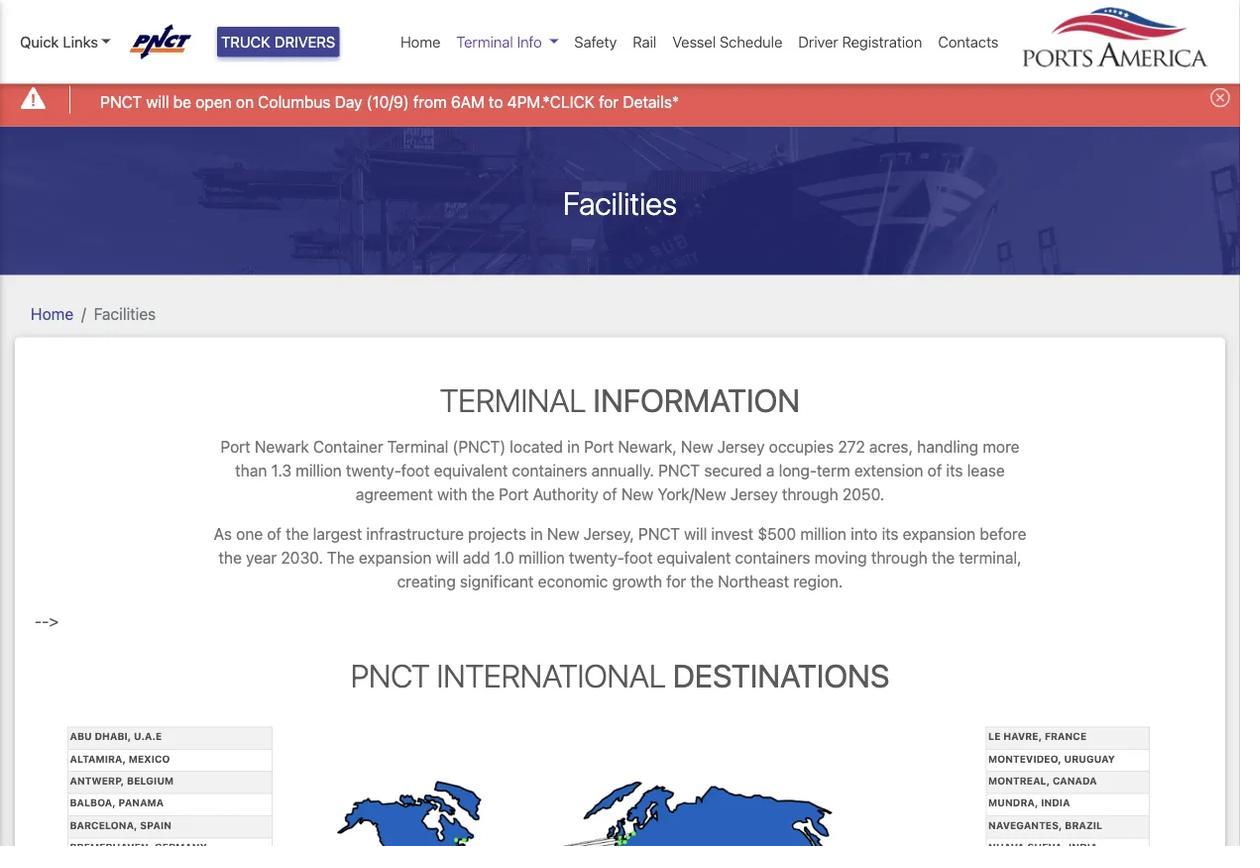 Task type: locate. For each thing, give the bounding box(es) containing it.
barcelona, spain
[[70, 820, 172, 831]]

rail image
[[335, 775, 905, 847]]

the left northeast
[[690, 573, 714, 591]]

1 vertical spatial will
[[684, 525, 707, 544]]

contacts
[[938, 33, 999, 51]]

0 vertical spatial its
[[946, 461, 963, 480]]

home link
[[393, 23, 449, 61], [31, 304, 74, 323]]

terminal
[[456, 33, 513, 51], [440, 381, 586, 419], [387, 438, 448, 457]]

1 vertical spatial twenty-
[[569, 549, 624, 568]]

safety link
[[566, 23, 625, 61]]

before
[[980, 525, 1027, 544]]

equivalent down invest
[[657, 549, 731, 568]]

will left be
[[146, 92, 169, 111]]

port up than on the bottom left of the page
[[221, 438, 251, 457]]

its inside as one of the largest infrastructure projects in new jersey, pnct will invest $500 million into its expansion before the year 2030. the expansion will add 1.0 million twenty-foot equivalent containers moving through the terminal, creating significant economic growth for the northeast region.
[[882, 525, 899, 544]]

in right 'projects'
[[531, 525, 543, 544]]

through down long-
[[782, 485, 838, 504]]

balboa, panama
[[70, 798, 164, 809]]

driver registration link
[[791, 23, 930, 61]]

u.a.e
[[134, 731, 162, 743]]

0 horizontal spatial expansion
[[359, 549, 432, 568]]

2 vertical spatial of
[[267, 525, 282, 544]]

home
[[401, 33, 441, 51], [31, 304, 74, 323]]

jersey
[[717, 438, 765, 457], [730, 485, 778, 504]]

of down handling in the bottom of the page
[[928, 461, 942, 480]]

1 horizontal spatial containers
[[735, 549, 811, 568]]

twenty- inside as one of the largest infrastructure projects in new jersey, pnct will invest $500 million into its expansion before the year 2030. the expansion will add 1.0 million twenty-foot equivalent containers moving through the terminal, creating significant economic growth for the northeast region.
[[569, 549, 624, 568]]

montreal, canada
[[988, 776, 1097, 787]]

foot inside port newark container terminal (pnct) located in port newark, new jersey occupies 272 acres, handling more than 1.3 million twenty-foot equivalent containers annually. pnct secured a long-term extension of its lease agreement with the port authority of new york/new jersey through 2050.
[[401, 461, 430, 480]]

containers
[[512, 461, 587, 480], [735, 549, 811, 568]]

india
[[1041, 798, 1070, 809]]

0 horizontal spatial foot
[[401, 461, 430, 480]]

mundra, india
[[988, 798, 1070, 809]]

moving
[[815, 549, 867, 568]]

jersey down a
[[730, 485, 778, 504]]

1 horizontal spatial equivalent
[[657, 549, 731, 568]]

foot up agreement
[[401, 461, 430, 480]]

4pm.*click
[[507, 92, 595, 111]]

driver registration
[[799, 33, 922, 51]]

new down 'authority'
[[547, 525, 579, 544]]

growth
[[612, 573, 662, 591]]

the left terminal,
[[932, 549, 955, 568]]

1 horizontal spatial of
[[603, 485, 617, 504]]

vessel schedule
[[672, 33, 783, 51]]

1 horizontal spatial will
[[436, 549, 459, 568]]

equivalent
[[434, 461, 508, 480], [657, 549, 731, 568]]

the
[[472, 485, 495, 504], [286, 525, 309, 544], [219, 549, 242, 568], [932, 549, 955, 568], [690, 573, 714, 591]]

1 horizontal spatial home link
[[393, 23, 449, 61]]

million up "moving"
[[801, 525, 847, 544]]

0 horizontal spatial its
[[882, 525, 899, 544]]

equivalent inside port newark container terminal (pnct) located in port newark, new jersey occupies 272 acres, handling more than 1.3 million twenty-foot equivalent containers annually. pnct secured a long-term extension of its lease agreement with the port authority of new york/new jersey through 2050.
[[434, 461, 508, 480]]

northeast
[[718, 573, 789, 591]]

spain
[[140, 820, 172, 831]]

dhabi,
[[95, 731, 131, 743]]

pnct inside as one of the largest infrastructure projects in new jersey, pnct will invest $500 million into its expansion before the year 2030. the expansion will add 1.0 million twenty-foot equivalent containers moving through the terminal, creating significant economic growth for the northeast region.
[[638, 525, 680, 544]]

million right 1.0
[[519, 549, 565, 568]]

for left details*
[[599, 92, 619, 111]]

will left invest
[[684, 525, 707, 544]]

1 vertical spatial facilities
[[94, 304, 156, 323]]

1 horizontal spatial for
[[666, 573, 686, 591]]

pnct
[[100, 92, 142, 111], [658, 461, 700, 480], [638, 525, 680, 544], [351, 657, 430, 695]]

0 vertical spatial twenty-
[[346, 461, 401, 480]]

1 vertical spatial equivalent
[[657, 549, 731, 568]]

1 vertical spatial its
[[882, 525, 899, 544]]

located
[[510, 438, 563, 457]]

1 vertical spatial terminal
[[440, 381, 586, 419]]

balboa,
[[70, 798, 116, 809]]

1 horizontal spatial through
[[871, 549, 928, 568]]

for right growth
[[666, 573, 686, 591]]

-
[[35, 612, 42, 631], [42, 612, 49, 631]]

facilities
[[563, 184, 677, 222], [94, 304, 156, 323]]

million right 1.3
[[296, 461, 342, 480]]

pnct inside pnct will be open on columbus day (10/9) from 6am to 4pm.*click for details* link
[[100, 92, 142, 111]]

1 vertical spatial in
[[531, 525, 543, 544]]

will inside alert
[[146, 92, 169, 111]]

0 vertical spatial new
[[681, 438, 713, 457]]

0 vertical spatial through
[[782, 485, 838, 504]]

foot up growth
[[624, 549, 653, 568]]

1 horizontal spatial its
[[946, 461, 963, 480]]

1 vertical spatial for
[[666, 573, 686, 591]]

0 horizontal spatial will
[[146, 92, 169, 111]]

for
[[599, 92, 619, 111], [666, 573, 686, 591]]

pnct will be open on columbus day (10/9) from 6am to 4pm.*click for details* link
[[100, 90, 679, 114]]

0 horizontal spatial twenty-
[[346, 461, 401, 480]]

million
[[296, 461, 342, 480], [801, 525, 847, 544], [519, 549, 565, 568]]

open
[[196, 92, 232, 111]]

the
[[327, 549, 355, 568]]

0 vertical spatial containers
[[512, 461, 587, 480]]

1 horizontal spatial million
[[519, 549, 565, 568]]

altamira, mexico
[[70, 753, 170, 765]]

port
[[221, 438, 251, 457], [584, 438, 614, 457], [499, 485, 529, 504]]

0 vertical spatial equivalent
[[434, 461, 508, 480]]

links
[[63, 33, 98, 51]]

port up 'annually.'
[[584, 438, 614, 457]]

2 vertical spatial terminal
[[387, 438, 448, 457]]

2 horizontal spatial of
[[928, 461, 942, 480]]

1 horizontal spatial foot
[[624, 549, 653, 568]]

new up "secured" in the right of the page
[[681, 438, 713, 457]]

0 vertical spatial in
[[567, 438, 580, 457]]

2 horizontal spatial will
[[684, 525, 707, 544]]

as one of the largest infrastructure projects in new jersey, pnct will invest $500 million into its expansion before the year 2030. the expansion will add 1.0 million twenty-foot equivalent containers moving through the terminal, creating significant economic growth for the northeast region.
[[214, 525, 1027, 591]]

of inside as one of the largest infrastructure projects in new jersey, pnct will invest $500 million into its expansion before the year 2030. the expansion will add 1.0 million twenty-foot equivalent containers moving through the terminal, creating significant economic growth for the northeast region.
[[267, 525, 282, 544]]

for inside alert
[[599, 92, 619, 111]]

equivalent down (pnct)
[[434, 461, 508, 480]]

rail link
[[625, 23, 665, 61]]

its right into
[[882, 525, 899, 544]]

0 vertical spatial million
[[296, 461, 342, 480]]

of right the one
[[267, 525, 282, 544]]

container
[[313, 438, 383, 457]]

through down into
[[871, 549, 928, 568]]

jersey up "secured" in the right of the page
[[717, 438, 765, 457]]

france
[[1045, 731, 1087, 743]]

0 vertical spatial foot
[[401, 461, 430, 480]]

through inside as one of the largest infrastructure projects in new jersey, pnct will invest $500 million into its expansion before the year 2030. the expansion will add 1.0 million twenty-foot equivalent containers moving through the terminal, creating significant economic growth for the northeast region.
[[871, 549, 928, 568]]

port newark container terminal (pnct) located in port newark, new jersey occupies 272 acres, handling more than 1.3 million twenty-foot equivalent containers annually. pnct secured a long-term extension of its lease agreement with the port authority of new york/new jersey through 2050.
[[221, 438, 1020, 504]]

the down as
[[219, 549, 242, 568]]

acres,
[[869, 438, 913, 457]]

will left add
[[436, 549, 459, 568]]

as
[[214, 525, 232, 544]]

drivers
[[274, 33, 335, 51]]

0 horizontal spatial containers
[[512, 461, 587, 480]]

1 vertical spatial foot
[[624, 549, 653, 568]]

2050.
[[843, 485, 885, 504]]

1 vertical spatial expansion
[[359, 549, 432, 568]]

terminal up located
[[440, 381, 586, 419]]

in right located
[[567, 438, 580, 457]]

1 horizontal spatial in
[[567, 438, 580, 457]]

0 horizontal spatial home link
[[31, 304, 74, 323]]

truck drivers
[[221, 33, 335, 51]]

2 vertical spatial million
[[519, 549, 565, 568]]

1 vertical spatial containers
[[735, 549, 811, 568]]

through inside port newark container terminal (pnct) located in port newark, new jersey occupies 272 acres, handling more than 1.3 million twenty-foot equivalent containers annually. pnct secured a long-term extension of its lease agreement with the port authority of new york/new jersey through 2050.
[[782, 485, 838, 504]]

0 vertical spatial terminal
[[456, 33, 513, 51]]

2 horizontal spatial million
[[801, 525, 847, 544]]

be
[[173, 92, 191, 111]]

0 horizontal spatial of
[[267, 525, 282, 544]]

vessel schedule link
[[665, 23, 791, 61]]

0 horizontal spatial in
[[531, 525, 543, 544]]

1 horizontal spatial expansion
[[903, 525, 976, 544]]

1 vertical spatial through
[[871, 549, 928, 568]]

add
[[463, 549, 490, 568]]

the up 2030.
[[286, 525, 309, 544]]

1 horizontal spatial home
[[401, 33, 441, 51]]

contacts link
[[930, 23, 1007, 61]]

twenty- up agreement
[[346, 461, 401, 480]]

pnct will be open on columbus day (10/9) from 6am to 4pm.*click for details* alert
[[0, 73, 1240, 126]]

projects
[[468, 525, 526, 544]]

0 horizontal spatial new
[[547, 525, 579, 544]]

terminal left the info
[[456, 33, 513, 51]]

largest
[[313, 525, 362, 544]]

of
[[928, 461, 942, 480], [603, 485, 617, 504], [267, 525, 282, 544]]

2 vertical spatial new
[[547, 525, 579, 544]]

expansion up terminal,
[[903, 525, 976, 544]]

of down 'annually.'
[[603, 485, 617, 504]]

safety
[[574, 33, 617, 51]]

barcelona,
[[70, 820, 137, 831]]

terminal up agreement
[[387, 438, 448, 457]]

terminal inside port newark container terminal (pnct) located in port newark, new jersey occupies 272 acres, handling more than 1.3 million twenty-foot equivalent containers annually. pnct secured a long-term extension of its lease agreement with the port authority of new york/new jersey through 2050.
[[387, 438, 448, 457]]

0 vertical spatial of
[[928, 461, 942, 480]]

1 horizontal spatial facilities
[[563, 184, 677, 222]]

jersey,
[[584, 525, 634, 544]]

twenty- inside port newark container terminal (pnct) located in port newark, new jersey occupies 272 acres, handling more than 1.3 million twenty-foot equivalent containers annually. pnct secured a long-term extension of its lease agreement with the port authority of new york/new jersey through 2050.
[[346, 461, 401, 480]]

its down handling in the bottom of the page
[[946, 461, 963, 480]]

new
[[681, 438, 713, 457], [621, 485, 654, 504], [547, 525, 579, 544]]

0 horizontal spatial equivalent
[[434, 461, 508, 480]]

twenty- down jersey,
[[569, 549, 624, 568]]

0 horizontal spatial million
[[296, 461, 342, 480]]

terminal info
[[456, 33, 542, 51]]

containers down $500
[[735, 549, 811, 568]]

1 vertical spatial new
[[621, 485, 654, 504]]

0 horizontal spatial for
[[599, 92, 619, 111]]

in
[[567, 438, 580, 457], [531, 525, 543, 544]]

containers down located
[[512, 461, 587, 480]]

mexico
[[129, 753, 170, 765]]

0 horizontal spatial home
[[31, 304, 74, 323]]

0 vertical spatial for
[[599, 92, 619, 111]]

new down 'annually.'
[[621, 485, 654, 504]]

1 horizontal spatial twenty-
[[569, 549, 624, 568]]

expansion down infrastructure on the bottom
[[359, 549, 432, 568]]

pnct international destinations
[[351, 657, 890, 695]]

0 horizontal spatial through
[[782, 485, 838, 504]]

terminal for terminal info
[[456, 33, 513, 51]]

1.0
[[494, 549, 515, 568]]

navegantes, brazil
[[988, 820, 1103, 831]]

0 vertical spatial will
[[146, 92, 169, 111]]

the right with
[[472, 485, 495, 504]]

terminal info link
[[449, 23, 566, 61]]

through
[[782, 485, 838, 504], [871, 549, 928, 568]]

2 vertical spatial will
[[436, 549, 459, 568]]

1 - from the left
[[35, 612, 42, 631]]

registration
[[842, 33, 922, 51]]

port up 'projects'
[[499, 485, 529, 504]]

(10/9)
[[367, 92, 409, 111]]

1 horizontal spatial new
[[621, 485, 654, 504]]



Task type: vqa. For each thing, say whether or not it's contained in the screenshot.
973-
no



Task type: describe. For each thing, give the bounding box(es) containing it.
york/new
[[658, 485, 726, 504]]

0 horizontal spatial facilities
[[94, 304, 156, 323]]

-->
[[35, 612, 59, 631]]

international
[[437, 657, 666, 695]]

antwerp, belgium
[[70, 776, 174, 787]]

quick links link
[[20, 31, 111, 53]]

1 vertical spatial home
[[31, 304, 74, 323]]

agreement
[[356, 485, 433, 504]]

belgium
[[127, 776, 174, 787]]

quick
[[20, 33, 59, 51]]

into
[[851, 525, 878, 544]]

with
[[437, 485, 467, 504]]

truck drivers link
[[217, 27, 339, 57]]

montevideo, uruguay
[[988, 753, 1115, 765]]

containers inside port newark container terminal (pnct) located in port newark, new jersey occupies 272 acres, handling more than 1.3 million twenty-foot equivalent containers annually. pnct secured a long-term extension of its lease agreement with the port authority of new york/new jersey through 2050.
[[512, 461, 587, 480]]

montevideo,
[[988, 753, 1062, 765]]

1 vertical spatial of
[[603, 485, 617, 504]]

quick links
[[20, 33, 98, 51]]

foot inside as one of the largest infrastructure projects in new jersey, pnct will invest $500 million into its expansion before the year 2030. the expansion will add 1.0 million twenty-foot equivalent containers moving through the terminal, creating significant economic growth for the northeast region.
[[624, 549, 653, 568]]

vessel
[[672, 33, 716, 51]]

on
[[236, 92, 254, 111]]

montreal,
[[988, 776, 1050, 787]]

infrastructure
[[366, 525, 464, 544]]

economic
[[538, 573, 608, 591]]

authority
[[533, 485, 599, 504]]

panama
[[118, 798, 164, 809]]

1 vertical spatial million
[[801, 525, 847, 544]]

0 vertical spatial expansion
[[903, 525, 976, 544]]

272
[[838, 438, 865, 457]]

abu dhabi, u.a.e
[[70, 731, 162, 743]]

brazil
[[1065, 820, 1103, 831]]

navegantes,
[[988, 820, 1062, 831]]

invest
[[711, 525, 754, 544]]

0 vertical spatial facilities
[[563, 184, 677, 222]]

close image
[[1211, 88, 1230, 107]]

more
[[983, 438, 1020, 457]]

0 horizontal spatial port
[[221, 438, 251, 457]]

terminal information
[[440, 381, 800, 419]]

0 vertical spatial home link
[[393, 23, 449, 61]]

new inside as one of the largest infrastructure projects in new jersey, pnct will invest $500 million into its expansion before the year 2030. the expansion will add 1.0 million twenty-foot equivalent containers moving through the terminal, creating significant economic growth for the northeast region.
[[547, 525, 579, 544]]

info
[[517, 33, 542, 51]]

le
[[988, 731, 1001, 743]]

pnct will be open on columbus day (10/9) from 6am to 4pm.*click for details*
[[100, 92, 679, 111]]

region.
[[793, 573, 843, 591]]

day
[[335, 92, 362, 111]]

secured
[[704, 461, 762, 480]]

significant
[[460, 573, 534, 591]]

2 - from the left
[[42, 612, 49, 631]]

containers inside as one of the largest infrastructure projects in new jersey, pnct will invest $500 million into its expansion before the year 2030. the expansion will add 1.0 million twenty-foot equivalent containers moving through the terminal, creating significant economic growth for the northeast region.
[[735, 549, 811, 568]]

term
[[817, 461, 850, 480]]

in inside port newark container terminal (pnct) located in port newark, new jersey occupies 272 acres, handling more than 1.3 million twenty-foot equivalent containers annually. pnct secured a long-term extension of its lease agreement with the port authority of new york/new jersey through 2050.
[[567, 438, 580, 457]]

altamira,
[[70, 753, 126, 765]]

long-
[[779, 461, 817, 480]]

its inside port newark container terminal (pnct) located in port newark, new jersey occupies 272 acres, handling more than 1.3 million twenty-foot equivalent containers annually. pnct secured a long-term extension of its lease agreement with the port authority of new york/new jersey through 2050.
[[946, 461, 963, 480]]

havre,
[[1003, 731, 1042, 743]]

information
[[593, 381, 800, 419]]

terminal for terminal information
[[440, 381, 586, 419]]

2 horizontal spatial new
[[681, 438, 713, 457]]

year
[[246, 549, 277, 568]]

2030.
[[281, 549, 323, 568]]

$500
[[758, 525, 796, 544]]

newark
[[255, 438, 309, 457]]

rail
[[633, 33, 657, 51]]

antwerp,
[[70, 776, 124, 787]]

the inside port newark container terminal (pnct) located in port newark, new jersey occupies 272 acres, handling more than 1.3 million twenty-foot equivalent containers annually. pnct secured a long-term extension of its lease agreement with the port authority of new york/new jersey through 2050.
[[472, 485, 495, 504]]

0 vertical spatial jersey
[[717, 438, 765, 457]]

extension
[[854, 461, 924, 480]]

destinations
[[673, 657, 890, 695]]

in inside as one of the largest infrastructure projects in new jersey, pnct will invest $500 million into its expansion before the year 2030. the expansion will add 1.0 million twenty-foot equivalent containers moving through the terminal, creating significant economic growth for the northeast region.
[[531, 525, 543, 544]]

million inside port newark container terminal (pnct) located in port newark, new jersey occupies 272 acres, handling more than 1.3 million twenty-foot equivalent containers annually. pnct secured a long-term extension of its lease agreement with the port authority of new york/new jersey through 2050.
[[296, 461, 342, 480]]

abu
[[70, 731, 92, 743]]

equivalent inside as one of the largest infrastructure projects in new jersey, pnct will invest $500 million into its expansion before the year 2030. the expansion will add 1.0 million twenty-foot equivalent containers moving through the terminal, creating significant economic growth for the northeast region.
[[657, 549, 731, 568]]

1 vertical spatial home link
[[31, 304, 74, 323]]

0 vertical spatial home
[[401, 33, 441, 51]]

occupies
[[769, 438, 834, 457]]

le havre, france
[[988, 731, 1087, 743]]

>
[[49, 612, 59, 631]]

a
[[766, 461, 775, 480]]

1 horizontal spatial port
[[499, 485, 529, 504]]

details*
[[623, 92, 679, 111]]

(pnct)
[[453, 438, 506, 457]]

for inside as one of the largest infrastructure projects in new jersey, pnct will invest $500 million into its expansion before the year 2030. the expansion will add 1.0 million twenty-foot equivalent containers moving through the terminal, creating significant economic growth for the northeast region.
[[666, 573, 686, 591]]

2 horizontal spatial port
[[584, 438, 614, 457]]

6am
[[451, 92, 485, 111]]

1 vertical spatial jersey
[[730, 485, 778, 504]]

driver
[[799, 33, 838, 51]]

lease
[[967, 461, 1005, 480]]

pnct inside port newark container terminal (pnct) located in port newark, new jersey occupies 272 acres, handling more than 1.3 million twenty-foot equivalent containers annually. pnct secured a long-term extension of its lease agreement with the port authority of new york/new jersey through 2050.
[[658, 461, 700, 480]]

mundra,
[[988, 798, 1038, 809]]

canada
[[1053, 776, 1097, 787]]



